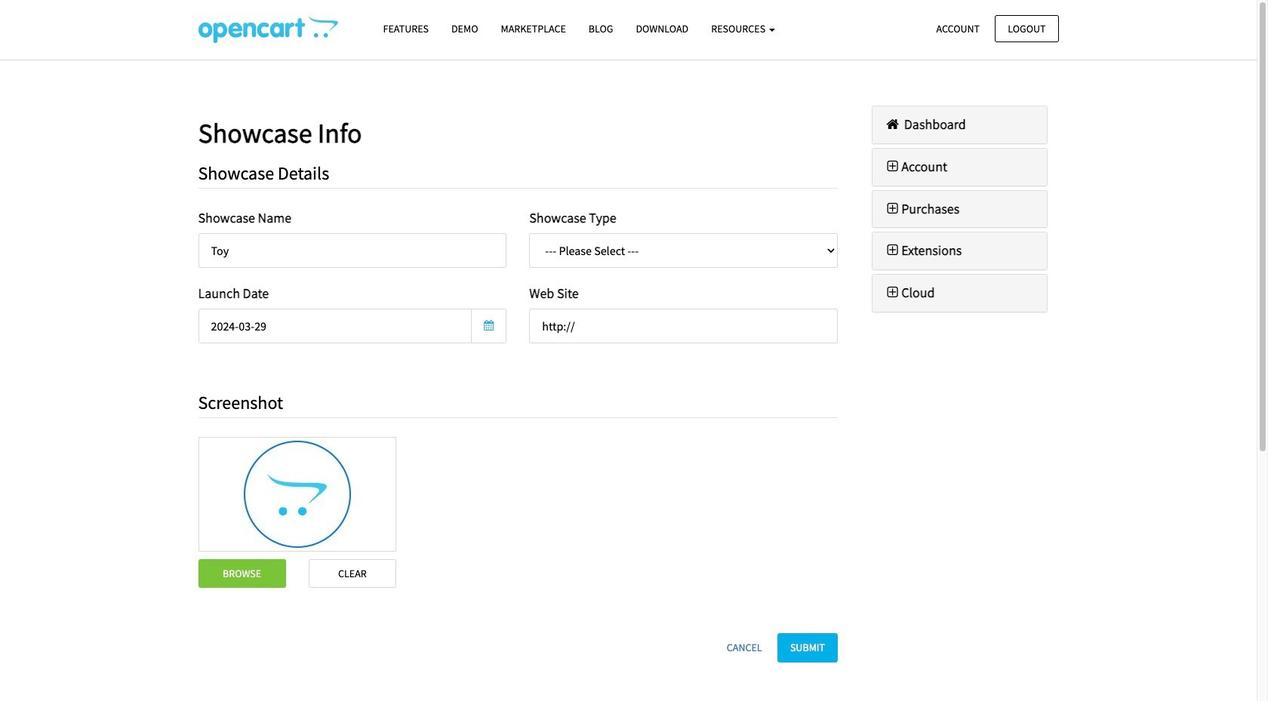 Task type: describe. For each thing, give the bounding box(es) containing it.
home image
[[884, 118, 901, 131]]

3 plus square o image from the top
[[884, 286, 901, 300]]

2 plus square o image from the top
[[884, 244, 901, 258]]

1 plus square o image from the top
[[884, 202, 901, 216]]

opencart - showcase image
[[198, 16, 338, 43]]



Task type: vqa. For each thing, say whether or not it's contained in the screenshot.
FEATURES
no



Task type: locate. For each thing, give the bounding box(es) containing it.
plus square o image
[[884, 160, 901, 173]]

Project Web Site text field
[[529, 308, 838, 343]]

calendar image
[[484, 320, 494, 331]]

0 vertical spatial plus square o image
[[884, 202, 901, 216]]

Project Name text field
[[198, 233, 507, 268]]

1 vertical spatial plus square o image
[[884, 244, 901, 258]]

Launch Date text field
[[198, 308, 472, 343]]

plus square o image
[[884, 202, 901, 216], [884, 244, 901, 258], [884, 286, 901, 300]]

2 vertical spatial plus square o image
[[884, 286, 901, 300]]



